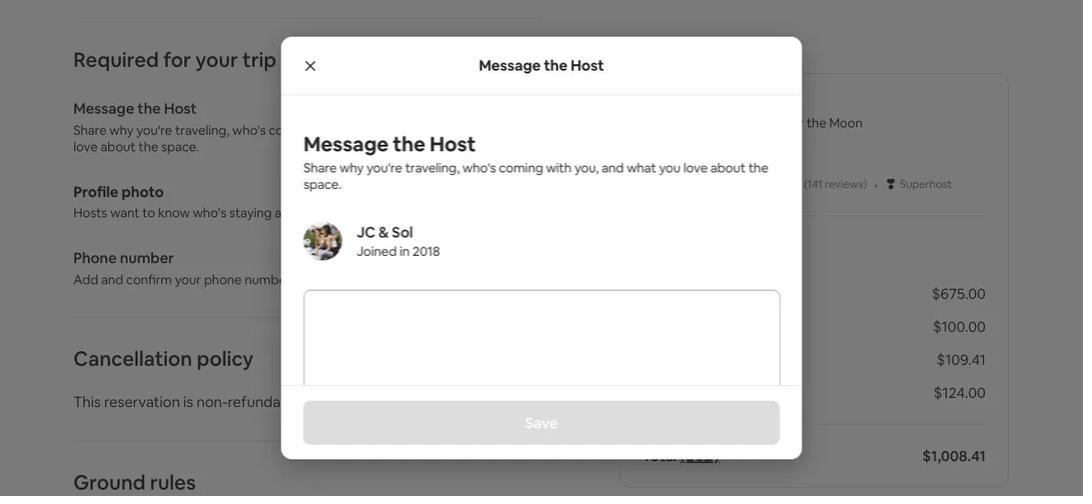 Task type: locate. For each thing, give the bounding box(es) containing it.
know
[[158, 205, 190, 221]]

1 horizontal spatial and
[[372, 122, 394, 138]]

1 vertical spatial and
[[601, 160, 624, 176]]

0 vertical spatial message
[[479, 56, 541, 75]]

confirm
[[126, 271, 172, 288]]

to inside phone number add and confirm your phone number to get trip updates.
[[294, 271, 307, 288]]

save
[[526, 413, 558, 432]]

0 vertical spatial number
[[120, 249, 174, 267]]

0 vertical spatial coming
[[269, 122, 313, 138]]

0 horizontal spatial and
[[101, 271, 123, 288]]

trip
[[243, 46, 277, 72], [333, 271, 354, 288]]

1 horizontal spatial message
[[303, 131, 388, 157]]

traveling, up profile photo hosts want to know who's staying at their place.
[[175, 122, 230, 138]]

coming
[[269, 122, 313, 138], [499, 160, 543, 176]]

0 horizontal spatial who's
[[232, 122, 266, 138]]

learn more button
[[308, 393, 386, 412]]

0 horizontal spatial message
[[73, 99, 134, 118]]

taxes button
[[643, 383, 681, 402]]

2 horizontal spatial host
[[571, 56, 604, 75]]

message the host share why you're traveling, who's coming with you, and what you love about the space.
[[73, 99, 453, 155], [303, 131, 771, 193]]

1 vertical spatial space.
[[303, 176, 341, 193]]

0 vertical spatial you,
[[344, 122, 369, 138]]

1 horizontal spatial you're
[[366, 160, 402, 176]]

1 vertical spatial what
[[627, 160, 656, 176]]

and
[[372, 122, 394, 138], [601, 160, 624, 176], [101, 271, 123, 288]]

2 vertical spatial host
[[429, 131, 476, 157]]

1 horizontal spatial what
[[627, 160, 656, 176]]

$675.00
[[932, 284, 986, 303]]

phone
[[73, 249, 117, 267]]

hosts
[[73, 205, 107, 221]]

0 vertical spatial trip
[[243, 46, 277, 72]]

updates.
[[356, 271, 408, 288]]

$109.41
[[937, 350, 986, 369]]

your right for
[[196, 46, 238, 72]]

0 vertical spatial you
[[429, 122, 451, 138]]

share up profile
[[73, 122, 107, 138]]

to down photo
[[142, 205, 155, 221]]

1 vertical spatial message
[[73, 99, 134, 118]]

1 vertical spatial you
[[659, 160, 680, 176]]

why up place.
[[339, 160, 363, 176]]

why
[[110, 122, 134, 138], [339, 160, 363, 176]]

1 vertical spatial number
[[245, 271, 291, 288]]

and inside message the host share why you're traveling, who's coming with you, and what you love about the space.
[[601, 160, 624, 176]]

0 horizontal spatial coming
[[269, 122, 313, 138]]

about
[[101, 138, 136, 155], [710, 160, 746, 176]]

1 horizontal spatial trip
[[333, 271, 354, 288]]

0 horizontal spatial about
[[101, 138, 136, 155]]

0 horizontal spatial host
[[164, 99, 197, 118]]

profile photo hosts want to know who's staying at their place.
[[73, 182, 355, 221]]

0 vertical spatial host
[[571, 56, 604, 75]]

1 horizontal spatial you
[[659, 160, 680, 176]]

message the host
[[479, 56, 604, 75]]

0 vertical spatial what
[[397, 122, 426, 138]]

1 vertical spatial trip
[[333, 271, 354, 288]]

to
[[142, 205, 155, 221], [294, 271, 307, 288]]

1 vertical spatial who's
[[462, 160, 496, 176]]

0 horizontal spatial you're
[[136, 122, 172, 138]]

with
[[316, 122, 342, 138], [546, 160, 571, 176]]

1 vertical spatial with
[[546, 160, 571, 176]]

message
[[479, 56, 541, 75], [73, 99, 134, 118], [303, 131, 388, 157]]

the
[[544, 56, 568, 75], [137, 99, 161, 118], [807, 115, 827, 131], [393, 131, 425, 157], [139, 138, 158, 155], [748, 160, 768, 176]]

1 horizontal spatial you,
[[574, 160, 599, 176]]

2 horizontal spatial and
[[601, 160, 624, 176]]

who's inside message the host dialog
[[462, 160, 496, 176]]

love
[[73, 138, 98, 155], [683, 160, 708, 176]]

2 horizontal spatial message
[[479, 56, 541, 75]]

0 vertical spatial who's
[[232, 122, 266, 138]]

share inside message the host share why you're traveling, who's coming with you, and what you love about the space.
[[303, 160, 337, 176]]

host
[[571, 56, 604, 75], [164, 99, 197, 118], [429, 131, 476, 157]]

learn
[[308, 393, 347, 412]]

0 horizontal spatial what
[[397, 122, 426, 138]]

for
[[163, 46, 191, 72]]

traveling, up sol
[[405, 160, 459, 176]]

to left get
[[294, 271, 307, 288]]

you're inside message the host share why you're traveling, who's coming with you, and what you love about the space.
[[366, 160, 402, 176]]

share up their
[[303, 160, 337, 176]]

0 horizontal spatial space.
[[161, 138, 199, 155]]

their
[[290, 205, 317, 221]]

1 horizontal spatial love
[[683, 160, 708, 176]]

superhost
[[900, 177, 952, 191]]

0 vertical spatial traveling,
[[175, 122, 230, 138]]

0 horizontal spatial to
[[142, 205, 155, 221]]

1 horizontal spatial who's
[[462, 160, 496, 176]]

1 horizontal spatial host
[[429, 131, 476, 157]]

1 horizontal spatial why
[[339, 160, 363, 176]]

nights
[[720, 284, 762, 303]]

1 vertical spatial your
[[175, 271, 201, 288]]

0 horizontal spatial love
[[73, 138, 98, 155]]

x
[[698, 284, 706, 303]]

you're up "&"
[[366, 160, 402, 176]]

)
[[864, 177, 867, 191]]

reviews
[[825, 177, 864, 191]]

this reservation is non-refundable. learn more
[[73, 393, 386, 412]]

1 vertical spatial share
[[303, 160, 337, 176]]

about inside message the host share why you're traveling, who's coming with you, and what you love about the space.
[[710, 160, 746, 176]]

0 vertical spatial why
[[110, 122, 134, 138]]

trip right get
[[333, 271, 354, 288]]

1 horizontal spatial to
[[294, 271, 307, 288]]

space.
[[161, 138, 199, 155], [303, 176, 341, 193]]

1 vertical spatial host
[[164, 99, 197, 118]]

your inside phone number add and confirm your phone number to get trip updates.
[[175, 271, 201, 288]]

1 vertical spatial coming
[[499, 160, 543, 176]]

this
[[73, 393, 101, 412]]

your
[[196, 46, 238, 72], [175, 271, 201, 288]]

under
[[768, 115, 804, 131]]

trip inside phone number add and confirm your phone number to get trip updates.
[[333, 271, 354, 288]]

what
[[397, 122, 426, 138], [627, 160, 656, 176]]

love inside message the host dialog
[[683, 160, 708, 176]]

under the moon
[[768, 115, 863, 131]]

photo
[[122, 182, 164, 201]]

2 vertical spatial and
[[101, 271, 123, 288]]

&
[[378, 223, 389, 241]]

required for your trip
[[73, 46, 277, 72]]

you're
[[136, 122, 172, 138], [366, 160, 402, 176]]

traveling,
[[175, 122, 230, 138], [405, 160, 459, 176]]

trip right for
[[243, 46, 277, 72]]

0 horizontal spatial trip
[[243, 46, 277, 72]]

0 vertical spatial your
[[196, 46, 238, 72]]

space. up place.
[[303, 176, 341, 193]]

1 vertical spatial traveling,
[[405, 160, 459, 176]]

required
[[73, 46, 159, 72]]

0 horizontal spatial share
[[73, 122, 107, 138]]

1 vertical spatial to
[[294, 271, 307, 288]]

0 vertical spatial space.
[[161, 138, 199, 155]]

you're up photo
[[136, 122, 172, 138]]

phone
[[204, 271, 242, 288]]

1 horizontal spatial coming
[[499, 160, 543, 176]]

1 vertical spatial love
[[683, 160, 708, 176]]

1 vertical spatial about
[[710, 160, 746, 176]]

number
[[120, 249, 174, 267], [245, 271, 291, 288]]

share
[[73, 122, 107, 138], [303, 160, 337, 176]]

1 vertical spatial you,
[[574, 160, 599, 176]]

who's
[[193, 205, 227, 221]]

policy
[[197, 346, 254, 372]]

1 vertical spatial why
[[339, 160, 363, 176]]

message the host dialog
[[281, 37, 802, 460]]

0 vertical spatial you're
[[136, 122, 172, 138]]

you
[[429, 122, 451, 138], [659, 160, 680, 176]]

number right phone at the left of page
[[245, 271, 291, 288]]

your left phone at the left of page
[[175, 271, 201, 288]]

rules
[[150, 470, 196, 496]]

space. up photo
[[161, 138, 199, 155]]

0 vertical spatial with
[[316, 122, 342, 138]]

1 horizontal spatial traveling,
[[405, 160, 459, 176]]

1 vertical spatial you're
[[366, 160, 402, 176]]

1 horizontal spatial space.
[[303, 176, 341, 193]]

0 horizontal spatial with
[[316, 122, 342, 138]]

why up photo
[[110, 122, 134, 138]]

1 horizontal spatial share
[[303, 160, 337, 176]]

1 horizontal spatial number
[[245, 271, 291, 288]]

you,
[[344, 122, 369, 138], [574, 160, 599, 176]]

more
[[350, 393, 386, 412]]

number up confirm
[[120, 249, 174, 267]]

total
[[643, 446, 677, 465]]

0 vertical spatial to
[[142, 205, 155, 221]]

0 vertical spatial and
[[372, 122, 394, 138]]

2 vertical spatial message
[[303, 131, 388, 157]]

who's
[[232, 122, 266, 138], [462, 160, 496, 176]]

why inside message the host dialog
[[339, 160, 363, 176]]

1 horizontal spatial about
[[710, 160, 746, 176]]

(
[[804, 177, 808, 191]]

1 horizontal spatial with
[[546, 160, 571, 176]]

$100.00
[[933, 317, 986, 336]]



Task type: vqa. For each thing, say whether or not it's contained in the screenshot.
for
yes



Task type: describe. For each thing, give the bounding box(es) containing it.
0 horizontal spatial you
[[429, 122, 451, 138]]

moon
[[830, 115, 863, 131]]

cancellation policy
[[73, 346, 254, 372]]

4.79
[[780, 177, 802, 191]]

0 horizontal spatial traveling,
[[175, 122, 230, 138]]

and inside phone number add and confirm your phone number to get trip updates.
[[101, 271, 123, 288]]

0 vertical spatial share
[[73, 122, 107, 138]]

(usd) button
[[680, 446, 720, 465]]

sol
[[392, 223, 413, 241]]

with inside message the host dialog
[[546, 160, 571, 176]]

cancellation
[[73, 346, 192, 372]]

refundable.
[[228, 393, 305, 412]]

message the host share why you're traveling, who's coming with you, and what you love about the space. inside message the host dialog
[[303, 131, 771, 193]]

at
[[275, 205, 287, 221]]

to inside profile photo hosts want to know who's staying at their place.
[[142, 205, 155, 221]]

profile
[[73, 182, 119, 201]]

in
[[399, 243, 410, 260]]

$124.00
[[934, 383, 986, 402]]

0 horizontal spatial why
[[110, 122, 134, 138]]

2018
[[412, 243, 440, 260]]

phone number add and confirm your phone number to get trip updates.
[[73, 249, 408, 288]]

what inside message the host share why you're traveling, who's coming with you, and what you love about the space.
[[627, 160, 656, 176]]

(usd)
[[680, 446, 720, 465]]

host inside message the host share why you're traveling, who's coming with you, and what you love about the space.
[[429, 131, 476, 157]]

non-
[[197, 393, 228, 412]]

staying
[[229, 205, 272, 221]]

0 horizontal spatial you,
[[344, 122, 369, 138]]

message inside message the host share why you're traveling, who's coming with you, and what you love about the space.
[[303, 131, 388, 157]]

$1,008.41
[[923, 446, 986, 465]]

want
[[110, 205, 140, 221]]

reservation
[[104, 393, 180, 412]]

save button
[[303, 401, 780, 445]]

$135.00 x 5 nights
[[643, 284, 762, 303]]

0 vertical spatial love
[[73, 138, 98, 155]]

Message the Host text field
[[307, 294, 777, 400]]

traveling, inside message the host share why you're traveling, who's coming with you, and what you love about the space.
[[405, 160, 459, 176]]

coming inside message the host share why you're traveling, who's coming with you, and what you love about the space.
[[499, 160, 543, 176]]

add
[[73, 271, 98, 288]]

is
[[183, 393, 193, 412]]

jc & sol joined in 2018
[[356, 223, 440, 260]]

ground rules
[[73, 470, 196, 496]]

joined
[[356, 243, 397, 260]]

you, inside message the host share why you're traveling, who's coming with you, and what you love about the space.
[[574, 160, 599, 176]]

get
[[310, 271, 330, 288]]

0 vertical spatial about
[[101, 138, 136, 155]]

4.79 ( 141 reviews )
[[780, 177, 867, 191]]

jc
[[356, 223, 375, 241]]

you inside message the host share why you're traveling, who's coming with you, and what you love about the space.
[[659, 160, 680, 176]]

•
[[875, 175, 878, 194]]

141
[[808, 177, 823, 191]]

ground
[[73, 470, 146, 496]]

space. inside message the host share why you're traveling, who's coming with you, and what you love about the space.
[[303, 176, 341, 193]]

taxes
[[643, 383, 681, 402]]

place.
[[320, 205, 355, 221]]

0 horizontal spatial number
[[120, 249, 174, 267]]

total (usd)
[[643, 446, 720, 465]]

$135.00
[[643, 284, 695, 303]]

5
[[709, 284, 717, 303]]



